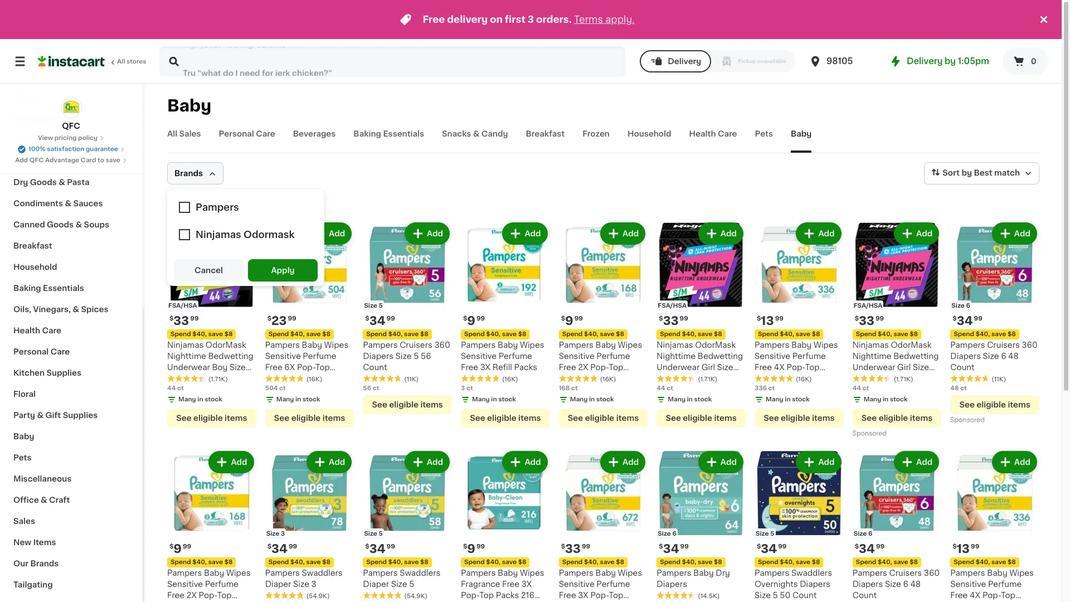 Task type: vqa. For each thing, say whether or not it's contained in the screenshot.
"All" inside All Sales link
yes



Task type: describe. For each thing, give the bounding box(es) containing it.
overnights
[[755, 581, 798, 588]]

dry inside the pampers baby dry diapers
[[716, 569, 730, 577]]

soups
[[84, 221, 109, 229]]

56 ct
[[363, 385, 379, 391]]

9 for pampers baby wipes sensitive perfume free 3x refill packs
[[467, 315, 476, 327]]

0 horizontal spatial 56
[[363, 385, 371, 391]]

free inside pampers baby wipes fragrance free 3x pop-top packs 2
[[502, 581, 520, 588]]

0 vertical spatial baking essentials
[[354, 130, 424, 138]]

perfume for pampers baby wipes sensitive perfume free 3x pop-t
[[597, 581, 630, 588]]

98105
[[827, 57, 853, 65]]

canned goods & soups
[[13, 221, 109, 229]]

oils, vinegars, & spices
[[13, 306, 108, 313]]

swaddlers for pampers swaddlers diaper size 3
[[302, 569, 343, 577]]

1 in from the left
[[198, 396, 203, 402]]

top for 9
[[609, 363, 624, 371]]

sensitive for pampers baby wipes sensitive perfume free 3x refill packs
[[461, 352, 497, 360]]

card
[[81, 157, 96, 163]]

1 horizontal spatial qfc
[[62, 122, 80, 130]]

ninjamas odormask nighttime bedwetting underwear boy size s/m
[[167, 341, 254, 382]]

wipes for pampers baby wipes sensitive perfume free 6x pop-top packs
[[324, 341, 349, 349]]

1 vertical spatial beverages
[[293, 130, 336, 138]]

ninjamas inside ninjamas odormask nighttime bedwetting underwear boy size s/m
[[167, 341, 204, 349]]

cruisers for 56 ct
[[400, 341, 433, 349]]

craft
[[49, 496, 70, 504]]

13 for pampers baby wipes sensitive perfume free 4x pop-t
[[957, 543, 970, 555]]

view pricing policy
[[38, 135, 98, 141]]

5 inside the pampers swaddlers overnights diapers size 5 50 count
[[773, 592, 778, 600]]

3x for 33
[[578, 592, 589, 600]]

pampers inside pampers baby wipes sensitive perfume free 4x pop-t
[[951, 569, 986, 577]]

new items link
[[7, 532, 135, 553]]

pampers baby wipes sensitive perfume free 4x pop-t
[[951, 569, 1034, 602]]

free for pampers baby wipes sensitive perfume free 2x pop-top packs
[[559, 363, 576, 371]]

pricing
[[54, 135, 77, 141]]

3x for 9
[[480, 363, 491, 371]]

frozen
[[583, 130, 610, 138]]

0 vertical spatial supplies
[[47, 369, 81, 377]]

candy
[[482, 130, 508, 138]]

floral link
[[7, 384, 135, 405]]

& inside dry goods & pasta link
[[59, 178, 65, 186]]

1 horizontal spatial breakfast link
[[526, 128, 565, 153]]

pop- for pampers baby wipes sensitive perfume free 3x pop-t
[[591, 592, 609, 600]]

packs inside pampers baby wipes sensitive perfume free 3x refill packs
[[514, 363, 538, 371]]

8 ct from the left
[[863, 385, 869, 391]]

pampers inside pampers swaddlers diaper size 5
[[363, 569, 398, 577]]

condiments & sauces
[[13, 200, 103, 207]]

pampers inside pampers baby wipes sensitive perfume free 3x pop-t
[[559, 569, 594, 577]]

1 vertical spatial pampers cruisers 360 diapers size 6 48 count
[[853, 569, 940, 600]]

apply button
[[248, 259, 318, 282]]

2 girl from the left
[[898, 363, 911, 371]]

5 inside pampers swaddlers diaper size 5
[[409, 581, 415, 588]]

(16k) for 3x
[[502, 376, 518, 382]]

office & craft link
[[7, 490, 135, 511]]

& inside snacks & candy link
[[473, 130, 480, 138]]

1 vertical spatial qfc
[[29, 157, 44, 163]]

0 horizontal spatial household link
[[7, 256, 135, 278]]

23
[[272, 315, 287, 327]]

many inside product group
[[276, 396, 294, 402]]

save inside 'add qfc advantage card to save' link
[[106, 157, 120, 163]]

beer & cider link
[[7, 129, 135, 151]]

top for 13
[[806, 363, 820, 371]]

baby for pampers baby wipes sensitive perfume free 4x pop-top packs
[[792, 341, 812, 349]]

pampers swaddlers diaper size 5
[[363, 569, 441, 588]]

6 ct from the left
[[572, 385, 578, 391]]

match
[[995, 169, 1020, 177]]

sort by
[[943, 169, 972, 177]]

wipes for pampers baby wipes sensitive perfume free 2x pop-top packs
[[618, 341, 642, 349]]

1 horizontal spatial pets
[[755, 130, 773, 138]]

pampers inside the pampers baby dry diapers
[[657, 569, 692, 577]]

sensitive for pampers baby wipes sensitive perfume free 4x pop-t
[[951, 581, 987, 588]]

terms apply. link
[[574, 15, 635, 24]]

free for pampers baby wipes sensitive perfume free 3x refill packs
[[461, 363, 478, 371]]

party & gift supplies
[[13, 411, 98, 419]]

size 6 for (14.5k)
[[658, 531, 677, 537]]

1 horizontal spatial baking
[[354, 130, 381, 138]]

& inside oils, vinegars, & spices link
[[73, 306, 79, 313]]

by for sort
[[962, 169, 972, 177]]

ct inside group
[[279, 385, 286, 391]]

pampers inside pampers baby wipes sensitive perfume free 6x pop-top packs
[[265, 341, 300, 349]]

sensitive for pampers baby wipes sensitive perfume free 6x pop-top packs
[[265, 352, 301, 360]]

1 ct from the left
[[177, 385, 184, 391]]

$40, inside product group
[[290, 331, 305, 337]]

baby for pampers baby dry diapers
[[694, 569, 714, 577]]

sort
[[943, 169, 960, 177]]

0 horizontal spatial household
[[13, 263, 57, 271]]

1 stock from the left
[[205, 396, 222, 402]]

2 ct from the left
[[467, 385, 473, 391]]

perfume for pampers baby wipes sensitive perfume free 4x pop-top packs
[[793, 352, 826, 360]]

count inside 'pampers cruisers 360 diapers size 5 56 count'
[[363, 363, 387, 371]]

supplies inside "link"
[[63, 411, 98, 419]]

7 many from the left
[[864, 396, 882, 402]]

odormask inside ninjamas odormask nighttime bedwetting underwear boy size s/m
[[206, 341, 246, 349]]

5 in from the left
[[589, 396, 595, 402]]

pampers inside pampers baby wipes sensitive perfume free 2x pop-top packs
[[559, 341, 594, 349]]

policy
[[78, 135, 98, 141]]

1 horizontal spatial 360
[[924, 569, 940, 577]]

size 6 for (11k)
[[952, 303, 971, 309]]

to
[[98, 157, 104, 163]]

pampers baby wipes sensitive perfume free 2x pop-t
[[167, 569, 251, 602]]

sales link
[[7, 511, 135, 532]]

pop- for pampers baby wipes sensitive perfume free 2x pop-top packs
[[591, 363, 609, 371]]

& inside condiments & sauces link
[[65, 200, 71, 207]]

3 ct from the left
[[769, 385, 775, 391]]

delivery for delivery
[[668, 57, 702, 65]]

gift
[[45, 411, 61, 419]]

diaper for pampers swaddlers diaper size 3
[[265, 581, 291, 588]]

baby for pampers baby wipes sensitive perfume free 2x pop-top packs
[[596, 341, 616, 349]]

refill
[[493, 363, 512, 371]]

4 many in stock from the left
[[276, 396, 320, 402]]

party & gift supplies link
[[7, 405, 135, 426]]

wipes for pampers baby wipes sensitive perfume free 2x pop-t
[[226, 569, 251, 577]]

360 for 48 ct
[[1022, 341, 1038, 349]]

prepared foods link
[[7, 66, 135, 87]]

delivery button
[[640, 50, 712, 72]]

hard beverages
[[13, 115, 78, 123]]

floral
[[13, 390, 36, 398]]

limited time offer region
[[0, 0, 1038, 39]]

1 vertical spatial baking essentials link
[[7, 278, 135, 299]]

3 inside pampers swaddlers diaper size 3
[[311, 581, 317, 588]]

2x for pampers baby wipes sensitive perfume free 2x pop-top packs
[[578, 363, 589, 371]]

pop- for pampers baby wipes sensitive perfume free 4x pop-top packs
[[787, 363, 806, 371]]

1 horizontal spatial breakfast
[[526, 130, 565, 138]]

0 horizontal spatial baking essentials
[[13, 284, 84, 292]]

3 44 ct from the left
[[853, 385, 869, 391]]

9 for pampers baby wipes fragrance free 3x pop-top packs 2
[[467, 543, 476, 555]]

0 horizontal spatial baking
[[13, 284, 41, 292]]

snacks & candy
[[442, 130, 508, 138]]

& inside office & craft link
[[41, 496, 47, 504]]

pasta
[[67, 178, 90, 186]]

size inside pampers swaddlers diaper size 3
[[293, 581, 309, 588]]

4 stock from the left
[[303, 396, 320, 402]]

0 horizontal spatial essentials
[[43, 284, 84, 292]]

3 fsa/hsa from the left
[[854, 303, 883, 309]]

apply
[[271, 267, 295, 274]]

3x inside pampers baby wipes fragrance free 3x pop-top packs 2
[[522, 581, 532, 588]]

s/m inside ninjamas odormask nighttime bedwetting underwear boy size s/m
[[167, 374, 183, 382]]

2 underwear from the left
[[657, 363, 700, 371]]

3 underwear from the left
[[853, 363, 896, 371]]

pop- for pampers baby wipes sensitive perfume free 6x pop-top packs
[[297, 363, 316, 371]]

size 5 for pampers cruisers 360 diapers size 5 56 count
[[364, 303, 383, 309]]

2 nighttime from the left
[[657, 352, 696, 360]]

pets inside pets link
[[13, 454, 31, 462]]

dry goods & pasta
[[13, 178, 90, 186]]

pampers baby wipes sensitive perfume free 6x pop-top packs
[[265, 341, 349, 382]]

2 fsa/hsa from the left
[[658, 303, 687, 309]]

0 vertical spatial household
[[628, 130, 672, 138]]

3 ct
[[461, 385, 473, 391]]

delivery by 1:05pm
[[907, 57, 990, 65]]

free for pampers baby wipes sensitive perfume free 4x pop-top packs
[[755, 363, 772, 371]]

1 girl from the left
[[702, 363, 715, 371]]

sales inside "link"
[[13, 517, 35, 525]]

count inside the pampers swaddlers overnights diapers size 5 50 count
[[793, 592, 817, 600]]

free for pampers baby wipes sensitive perfume free 4x pop-t
[[951, 592, 968, 600]]

hard beverages link
[[7, 108, 135, 129]]

delivery by 1:05pm link
[[889, 55, 990, 68]]

pampers swaddlers overnights diapers size 5 50 count
[[755, 569, 832, 600]]

3 stock from the left
[[792, 396, 810, 402]]

stores
[[127, 59, 146, 65]]

pop- for pampers baby wipes sensitive perfume free 4x pop-t
[[983, 592, 1001, 600]]

0 vertical spatial 48
[[1009, 352, 1019, 360]]

1 horizontal spatial personal
[[219, 130, 254, 138]]

$ 13 99 for pampers baby wipes sensitive perfume free 4x pop-t
[[953, 543, 980, 555]]

size inside 'pampers cruisers 360 diapers size 5 56 count'
[[396, 352, 412, 360]]

wipes for pampers baby wipes sensitive perfume free 3x refill packs
[[520, 341, 545, 349]]

1 vertical spatial baby link
[[7, 426, 135, 447]]

office
[[13, 496, 39, 504]]

(14.5k)
[[698, 593, 720, 600]]

bedwetting inside ninjamas odormask nighttime bedwetting underwear boy size s/m
[[208, 352, 254, 360]]

0 vertical spatial health
[[689, 130, 716, 138]]

1 vertical spatial 48
[[951, 385, 959, 391]]

0 horizontal spatial breakfast link
[[7, 235, 135, 256]]

pop- for pampers baby wipes sensitive perfume free 2x pop-t
[[199, 592, 217, 600]]

wine link
[[7, 87, 135, 108]]

pop- inside pampers baby wipes fragrance free 3x pop-top packs 2
[[461, 592, 480, 600]]

2 44 ct from the left
[[657, 385, 674, 391]]

$ inside $ 23 99
[[267, 315, 272, 322]]

& inside canned goods & soups link
[[76, 221, 82, 229]]

2x for pampers baby wipes sensitive perfume free 2x pop-t
[[187, 592, 197, 600]]

our brands
[[13, 560, 59, 568]]

98105 button
[[809, 46, 876, 77]]

1 many in stock from the left
[[178, 396, 222, 402]]

pampers baby wipes fragrance free 3x pop-top packs 2
[[461, 569, 545, 602]]

2 44 from the left
[[657, 385, 666, 391]]

1 horizontal spatial cruisers
[[890, 569, 922, 577]]

$ 9 99 for pampers baby wipes sensitive perfume free 3x refill packs
[[463, 315, 485, 327]]

add button inside product group
[[308, 224, 351, 244]]

snacks & candy link
[[442, 128, 508, 153]]

1 vertical spatial health care link
[[7, 320, 135, 341]]

3 s/m from the left
[[853, 375, 869, 382]]

all sales link
[[167, 128, 201, 153]]

kitchen supplies link
[[7, 362, 135, 384]]

sensitive for pampers baby wipes sensitive perfume free 2x pop-top packs
[[559, 352, 595, 360]]

canned
[[13, 221, 45, 229]]

instacart logo image
[[38, 55, 105, 68]]

wine
[[13, 94, 34, 101]]

brands inside "our brands" link
[[30, 560, 59, 568]]

0 vertical spatial baking essentials link
[[354, 128, 424, 153]]

baby for pampers baby wipes fragrance free 3x pop-top packs 2
[[498, 569, 518, 577]]

goods for canned
[[47, 221, 74, 229]]

frozen link
[[583, 128, 610, 153]]

5 inside 'pampers cruisers 360 diapers size 5 56 count'
[[414, 352, 419, 360]]

pampers baby wipes sensitive perfume free 2x pop-top packs
[[559, 341, 642, 382]]

5 stock from the left
[[597, 396, 614, 402]]

$ 9 99 for pampers baby wipes fragrance free 3x pop-top packs 2
[[463, 543, 485, 555]]

snacks
[[442, 130, 471, 138]]

cider
[[43, 136, 65, 144]]

0 horizontal spatial pets link
[[7, 447, 135, 468]]

pampers inside the pampers swaddlers overnights diapers size 5 50 count
[[755, 569, 790, 577]]

100% satisfaction guarantee
[[28, 146, 118, 152]]

2 vertical spatial 48
[[911, 581, 921, 588]]

all stores link
[[38, 46, 147, 77]]

1 (1.71k) from the left
[[209, 376, 228, 382]]

all for all stores
[[117, 59, 125, 65]]

party
[[13, 411, 35, 419]]

1 44 ct from the left
[[167, 385, 184, 391]]

fragrance
[[461, 581, 500, 588]]

baby for pampers baby wipes sensitive perfume free 3x pop-t
[[596, 569, 616, 577]]

1 horizontal spatial household link
[[628, 128, 672, 153]]

0 vertical spatial beverages
[[35, 115, 78, 123]]

condiments & sauces link
[[7, 193, 135, 214]]

2 many in stock from the left
[[472, 396, 516, 402]]

free delivery on first 3 orders. terms apply.
[[423, 15, 635, 24]]

336
[[755, 385, 767, 391]]

condiments
[[13, 200, 63, 207]]

1 horizontal spatial personal care
[[219, 130, 275, 138]]

terms
[[574, 15, 603, 24]]

first
[[505, 15, 526, 24]]

pampers baby wipes sensitive perfume free 3x pop-t
[[559, 569, 642, 602]]

0 horizontal spatial health
[[13, 327, 40, 335]]

wipes for pampers baby wipes sensitive perfume free 4x pop-t
[[1010, 569, 1034, 577]]

1 horizontal spatial baby link
[[791, 128, 812, 153]]

free for pampers baby wipes sensitive perfume free 2x pop-t
[[167, 592, 185, 600]]

3 many in stock from the left
[[766, 396, 810, 402]]

items inside product group
[[323, 414, 345, 422]]

spices
[[81, 306, 108, 313]]

brands inside brands dropdown button
[[175, 170, 203, 177]]

$ 23 99
[[267, 315, 296, 327]]

baby for pampers baby wipes sensitive perfume free 4x pop-t
[[988, 569, 1008, 577]]



Task type: locate. For each thing, give the bounding box(es) containing it.
34
[[369, 315, 386, 327], [957, 315, 973, 327], [761, 543, 777, 555], [272, 543, 288, 555], [369, 543, 386, 555], [663, 543, 679, 555], [859, 543, 875, 555]]

1 horizontal spatial (1.71k)
[[698, 376, 718, 382]]

None search field
[[159, 46, 626, 77]]

1 horizontal spatial (54.9k)
[[404, 593, 428, 600]]

wipes inside pampers baby wipes sensitive perfume free 4x pop-top packs
[[814, 341, 838, 349]]

1 (54.9k) from the left
[[306, 593, 330, 600]]

0 horizontal spatial nighttime
[[167, 352, 206, 360]]

personal care link
[[219, 128, 275, 153], [7, 341, 135, 362]]

1 vertical spatial $ 13 99
[[953, 543, 980, 555]]

99 inside $ 23 99
[[288, 315, 296, 322]]

size
[[364, 303, 377, 309], [952, 303, 965, 309], [396, 352, 412, 360], [983, 352, 999, 360], [230, 363, 246, 371], [717, 363, 734, 371], [913, 363, 929, 371], [756, 531, 769, 537], [266, 531, 279, 537], [364, 531, 377, 537], [658, 531, 671, 537], [854, 531, 867, 537], [293, 581, 309, 588], [391, 581, 407, 588], [885, 581, 902, 588], [755, 592, 771, 600]]

504
[[265, 385, 278, 391]]

2 (1.71k) from the left
[[698, 376, 718, 382]]

pampers inside pampers baby wipes sensitive perfume free 3x refill packs
[[461, 341, 496, 349]]

1 horizontal spatial 2x
[[578, 363, 589, 371]]

sales
[[179, 130, 201, 138], [13, 517, 35, 525]]

perfume for pampers baby wipes sensitive perfume free 2x pop-t
[[205, 581, 239, 588]]

2 horizontal spatial cruisers
[[988, 341, 1020, 349]]

3x inside pampers baby wipes sensitive perfume free 3x refill packs
[[480, 363, 491, 371]]

0 vertical spatial personal care
[[219, 130, 275, 138]]

1 horizontal spatial size 6
[[854, 531, 873, 537]]

$ 9 99 up pampers baby wipes sensitive perfume free 3x refill packs
[[463, 315, 485, 327]]

0 vertical spatial pets link
[[755, 128, 773, 153]]

1 horizontal spatial underwear
[[657, 363, 700, 371]]

product group containing 23
[[265, 220, 354, 427]]

0
[[1031, 57, 1037, 65]]

hard
[[13, 115, 33, 123]]

9 up pampers baby wipes sensitive perfume free 2x pop-t
[[174, 543, 182, 555]]

many
[[178, 396, 196, 402], [472, 396, 490, 402], [766, 396, 784, 402], [276, 396, 294, 402], [570, 396, 588, 402], [668, 396, 686, 402], [864, 396, 882, 402]]

sensitive inside pampers baby wipes sensitive perfume free 2x pop-t
[[167, 581, 203, 588]]

goods up the condiments
[[30, 178, 57, 186]]

packs up 168 ct
[[559, 375, 582, 382]]

1 44 from the left
[[167, 385, 176, 391]]

packs inside pampers baby wipes sensitive perfume free 4x pop-top packs
[[755, 374, 778, 382]]

1 horizontal spatial brands
[[175, 170, 203, 177]]

qfc logo image
[[60, 97, 82, 118]]

count
[[363, 363, 387, 371], [951, 363, 975, 371], [793, 592, 817, 600], [853, 592, 877, 600]]

household down canned
[[13, 263, 57, 271]]

$ 9 99 up fragrance
[[463, 543, 485, 555]]

0 vertical spatial essentials
[[383, 130, 424, 138]]

9 up fragrance
[[467, 543, 476, 555]]

advantage
[[45, 157, 79, 163]]

qfc up view pricing policy "link" at the top left
[[62, 122, 80, 130]]

pampers inside pampers baby wipes sensitive perfume free 2x pop-t
[[167, 569, 202, 577]]

2 bedwetting from the left
[[698, 352, 743, 360]]

health
[[689, 130, 716, 138], [13, 327, 40, 335]]

$
[[170, 315, 174, 322], [463, 315, 467, 322], [757, 315, 761, 322], [267, 315, 272, 322], [365, 315, 369, 322], [561, 315, 565, 322], [659, 315, 663, 322], [855, 315, 859, 322], [953, 315, 957, 322], [170, 544, 174, 550], [463, 544, 467, 550], [757, 544, 761, 550], [267, 544, 272, 550], [365, 544, 369, 550], [561, 544, 565, 550], [659, 544, 663, 550], [855, 544, 859, 550], [953, 544, 957, 550]]

nighttime
[[167, 352, 206, 360], [657, 352, 696, 360], [853, 352, 892, 360]]

cruisers
[[400, 341, 433, 349], [988, 341, 1020, 349], [890, 569, 922, 577]]

diapers inside the pampers swaddlers overnights diapers size 5 50 count
[[800, 581, 831, 588]]

cruisers inside 'pampers cruisers 360 diapers size 5 56 count'
[[400, 341, 433, 349]]

pop- inside pampers baby wipes sensitive perfume free 6x pop-top packs
[[297, 363, 316, 371]]

0 vertical spatial breakfast
[[526, 130, 565, 138]]

1 horizontal spatial by
[[962, 169, 972, 177]]

eligible
[[389, 401, 419, 409], [977, 401, 1006, 409], [193, 414, 223, 422], [487, 414, 517, 422], [781, 414, 811, 422], [291, 414, 321, 422], [585, 414, 615, 422], [683, 414, 713, 422], [879, 414, 908, 422]]

1 (11k) from the left
[[404, 376, 419, 382]]

0 vertical spatial goods
[[30, 178, 57, 186]]

4x for pampers baby wipes sensitive perfume free 4x pop-top packs
[[774, 363, 785, 371]]

satisfaction
[[47, 146, 84, 152]]

& inside the party & gift supplies "link"
[[37, 411, 44, 419]]

$ 13 99 for pampers baby wipes sensitive perfume free 4x pop-top packs
[[757, 315, 784, 327]]

0 vertical spatial personal
[[219, 130, 254, 138]]

sponsored badge image
[[951, 417, 985, 424], [853, 431, 887, 437]]

2 horizontal spatial 3x
[[578, 592, 589, 600]]

swaddlers for pampers swaddlers overnights diapers size 5 50 count
[[792, 569, 832, 577]]

& left sauces
[[65, 200, 71, 207]]

0 vertical spatial health care link
[[689, 128, 737, 153]]

1 odormask from the left
[[206, 341, 246, 349]]

0 vertical spatial household link
[[628, 128, 672, 153]]

1 horizontal spatial essentials
[[383, 130, 424, 138]]

by right sort
[[962, 169, 972, 177]]

baby inside pampers baby wipes fragrance free 3x pop-top packs 2
[[498, 569, 518, 577]]

miscellaneous
[[13, 475, 72, 483]]

2 s/m from the left
[[657, 375, 673, 382]]

pampers baby dry diapers
[[657, 569, 730, 588]]

5 many from the left
[[570, 396, 588, 402]]

0 vertical spatial dry
[[13, 178, 28, 186]]

perfume inside pampers baby wipes sensitive perfume free 3x refill packs
[[499, 352, 532, 360]]

fsa/hsa
[[168, 303, 197, 309], [658, 303, 687, 309], [854, 303, 883, 309]]

size 5 for pampers swaddlers overnights diapers size 5 50 count
[[756, 531, 775, 537]]

dry up (14.5k)
[[716, 569, 730, 577]]

0 horizontal spatial baby link
[[7, 426, 135, 447]]

free for pampers baby wipes sensitive perfume free 6x pop-top packs
[[265, 363, 283, 371]]

new items
[[13, 539, 56, 546]]

9 up pampers baby wipes sensitive perfume free 2x pop-top packs on the bottom of page
[[565, 315, 574, 327]]

2 stock from the left
[[499, 396, 516, 402]]

1 horizontal spatial 44 ct
[[657, 385, 674, 391]]

free inside pampers baby wipes sensitive perfume free 4x pop-top packs
[[755, 363, 772, 371]]

perfume for pampers baby wipes sensitive perfume free 2x pop-top packs
[[597, 352, 630, 360]]

1 ninjamas from the left
[[167, 341, 204, 349]]

free inside pampers baby wipes sensitive perfume free 3x pop-t
[[559, 592, 576, 600]]

2 in from the left
[[491, 396, 497, 402]]

pampers inside 'pampers cruisers 360 diapers size 5 56 count'
[[363, 341, 398, 349]]

3 (16k) from the left
[[306, 376, 322, 382]]

0 horizontal spatial personal care
[[13, 348, 70, 356]]

perfume inside pampers baby wipes sensitive perfume free 4x pop-top packs
[[793, 352, 826, 360]]

& inside beer & cider "link"
[[34, 136, 41, 144]]

see eligible items button
[[363, 395, 452, 414], [951, 395, 1040, 414], [167, 409, 256, 427], [461, 409, 550, 427], [755, 409, 844, 427], [265, 409, 354, 427], [559, 409, 648, 427], [657, 409, 746, 427], [853, 409, 942, 427]]

breakfast link
[[526, 128, 565, 153], [7, 235, 135, 256]]

2 horizontal spatial underwear
[[853, 363, 896, 371]]

packs inside pampers baby wipes sensitive perfume free 2x pop-top packs
[[559, 375, 582, 382]]

0 vertical spatial baby link
[[791, 128, 812, 153]]

baby inside pampers baby wipes sensitive perfume free 2x pop-t
[[204, 569, 224, 577]]

household right frozen
[[628, 130, 672, 138]]

3 bedwetting from the left
[[894, 352, 939, 360]]

2 swaddlers from the left
[[302, 569, 343, 577]]

0 vertical spatial qfc
[[62, 122, 80, 130]]

pampers swaddlers diaper size 3
[[265, 569, 343, 588]]

odormask
[[206, 341, 246, 349], [695, 341, 736, 349], [891, 341, 932, 349]]

100% satisfaction guarantee button
[[17, 143, 125, 154]]

(16k) for 4x
[[796, 376, 812, 382]]

& left soups
[[76, 221, 82, 229]]

breakfast right candy
[[526, 130, 565, 138]]

sponsored badge image for 33
[[853, 431, 887, 437]]

household link down canned goods & soups link
[[7, 256, 135, 278]]

0 vertical spatial health care
[[689, 130, 737, 138]]

top inside pampers baby wipes fragrance free 3x pop-top packs 2
[[480, 592, 494, 600]]

1 vertical spatial baking essentials
[[13, 284, 84, 292]]

3 swaddlers from the left
[[400, 569, 441, 577]]

3 odormask from the left
[[891, 341, 932, 349]]

2 many from the left
[[472, 396, 490, 402]]

0 horizontal spatial all
[[117, 59, 125, 65]]

2 (54.9k) from the left
[[404, 593, 428, 600]]

3x inside pampers baby wipes sensitive perfume free 3x pop-t
[[578, 592, 589, 600]]

4 in from the left
[[296, 396, 301, 402]]

brands down all sales link
[[175, 170, 203, 177]]

$ 9 99 for pampers baby wipes sensitive perfume free 2x pop-t
[[170, 543, 191, 555]]

1 horizontal spatial health care
[[689, 130, 737, 138]]

breakfast link down canned goods & soups
[[7, 235, 135, 256]]

sales up brands dropdown button
[[179, 130, 201, 138]]

service type group
[[640, 50, 796, 72]]

1 horizontal spatial s/m
[[657, 375, 673, 382]]

(54.9k) for 5
[[404, 593, 428, 600]]

all stores
[[117, 59, 146, 65]]

1 horizontal spatial 56
[[421, 352, 431, 360]]

13
[[761, 315, 774, 327], [957, 543, 970, 555]]

2 odormask from the left
[[695, 341, 736, 349]]

free inside pampers baby wipes sensitive perfume free 2x pop-t
[[167, 592, 185, 600]]

swaddlers
[[792, 569, 832, 577], [302, 569, 343, 577], [400, 569, 441, 577]]

2 (16k) from the left
[[796, 376, 812, 382]]

packs inside pampers baby wipes fragrance free 3x pop-top packs 2
[[496, 592, 519, 600]]

1 vertical spatial 3x
[[522, 581, 532, 588]]

1 vertical spatial 2x
[[187, 592, 197, 600]]

1 horizontal spatial pets link
[[755, 128, 773, 153]]

baby for pampers baby wipes sensitive perfume free 6x pop-top packs
[[302, 341, 322, 349]]

2 ninjamas from the left
[[657, 341, 693, 349]]

office & craft
[[13, 496, 70, 504]]

1 horizontal spatial health care link
[[689, 128, 737, 153]]

all up brands dropdown button
[[167, 130, 177, 138]]

baking right beverages "link"
[[354, 130, 381, 138]]

cruisers for 48 ct
[[988, 341, 1020, 349]]

(54.9k) for 3
[[306, 593, 330, 600]]

Best match Sort by field
[[925, 162, 1040, 185]]

diaper
[[265, 581, 291, 588], [363, 581, 389, 588]]

(11k)
[[404, 376, 419, 382], [992, 376, 1007, 382]]

2 horizontal spatial swaddlers
[[792, 569, 832, 577]]

4 ct from the left
[[279, 385, 286, 391]]

1 vertical spatial health care
[[13, 327, 61, 335]]

2 horizontal spatial odormask
[[891, 341, 932, 349]]

0 horizontal spatial 44 ct
[[167, 385, 184, 391]]

size 5 for pampers swaddlers diaper size 5
[[364, 531, 383, 537]]

pop- inside pampers baby wipes sensitive perfume free 4x pop-top packs
[[787, 363, 806, 371]]

sensitive for pampers baby wipes sensitive perfume free 3x pop-t
[[559, 581, 595, 588]]

our
[[13, 560, 28, 568]]

& left candy
[[473, 130, 480, 138]]

3 inside limited time offer region
[[528, 15, 534, 24]]

diapers inside 'pampers cruisers 360 diapers size 5 56 count'
[[363, 352, 394, 360]]

packs for 9
[[559, 375, 582, 382]]

2 horizontal spatial ninjamas
[[853, 341, 889, 349]]

6 in from the left
[[687, 396, 693, 402]]

360 inside 'pampers cruisers 360 diapers size 5 56 count'
[[435, 341, 450, 349]]

breakfast link left frozen link
[[526, 128, 565, 153]]

swaddlers inside the pampers swaddlers overnights diapers size 5 50 count
[[792, 569, 832, 577]]

1 horizontal spatial ninjamas
[[657, 341, 693, 349]]

girl
[[702, 363, 715, 371], [898, 363, 911, 371]]

in inside product group
[[296, 396, 301, 402]]

perfume
[[499, 352, 532, 360], [793, 352, 826, 360], [303, 352, 337, 360], [597, 352, 630, 360], [205, 581, 239, 588], [597, 581, 630, 588], [989, 581, 1022, 588]]

1 horizontal spatial 3x
[[522, 581, 532, 588]]

& left pasta on the top left of page
[[59, 178, 65, 186]]

1 horizontal spatial diaper
[[363, 581, 389, 588]]

delivery for delivery by 1:05pm
[[907, 57, 943, 65]]

diaper inside pampers swaddlers diaper size 3
[[265, 581, 291, 588]]

4x for pampers baby wipes sensitive perfume free 4x pop-t
[[970, 592, 981, 600]]

1 vertical spatial personal
[[13, 348, 49, 356]]

wipes inside pampers baby wipes sensitive perfume free 3x refill packs
[[520, 341, 545, 349]]

top
[[806, 363, 820, 371], [316, 363, 330, 371], [609, 363, 624, 371], [480, 592, 494, 600]]

wipes inside pampers baby wipes fragrance free 3x pop-top packs 2
[[520, 569, 545, 577]]

6
[[967, 303, 971, 309], [1001, 352, 1007, 360], [673, 531, 677, 537], [869, 531, 873, 537], [904, 581, 909, 588]]

see eligible items inside product group
[[274, 414, 345, 422]]

7 many in stock from the left
[[864, 396, 908, 402]]

3 nighttime from the left
[[853, 352, 892, 360]]

1 bedwetting from the left
[[208, 352, 254, 360]]

free inside pampers baby wipes sensitive perfume free 4x pop-t
[[951, 592, 968, 600]]

0 vertical spatial $ 13 99
[[757, 315, 784, 327]]

pets
[[755, 130, 773, 138], [13, 454, 31, 462]]

0 horizontal spatial 13
[[761, 315, 774, 327]]

6 stock from the left
[[695, 396, 712, 402]]

1 horizontal spatial girl
[[898, 363, 911, 371]]

2x inside pampers baby wipes sensitive perfume free 2x pop-top packs
[[578, 363, 589, 371]]

0 vertical spatial 13
[[761, 315, 774, 327]]

add qfc advantage card to save
[[15, 157, 120, 163]]

(54.9k) down pampers swaddlers diaper size 3
[[306, 593, 330, 600]]

perfume for pampers baby wipes sensitive perfume free 3x refill packs
[[499, 352, 532, 360]]

baby inside pampers baby wipes sensitive perfume free 2x pop-top packs
[[596, 341, 616, 349]]

9 ct from the left
[[961, 385, 967, 391]]

0 horizontal spatial ninjamas
[[167, 341, 204, 349]]

0 vertical spatial by
[[945, 57, 956, 65]]

cancel button
[[174, 259, 244, 282]]

product group
[[167, 220, 256, 427], [265, 220, 354, 427], [363, 220, 452, 414], [461, 220, 550, 427], [559, 220, 648, 427], [657, 220, 746, 427], [755, 220, 844, 427], [853, 220, 942, 440], [951, 220, 1040, 426], [167, 449, 256, 602], [265, 449, 354, 602], [363, 449, 452, 602], [461, 449, 550, 602], [559, 449, 648, 602], [657, 449, 746, 602], [755, 449, 844, 602], [853, 449, 942, 602], [951, 449, 1040, 602]]

1 many from the left
[[178, 396, 196, 402]]

0 horizontal spatial pampers cruisers 360 diapers size 6 48 count
[[853, 569, 940, 600]]

wipes inside pampers baby wipes sensitive perfume free 4x pop-t
[[1010, 569, 1034, 577]]

perfume inside pampers baby wipes sensitive perfume free 3x pop-t
[[597, 581, 630, 588]]

5 many in stock from the left
[[570, 396, 614, 402]]

personal right all sales
[[219, 130, 254, 138]]

1 horizontal spatial delivery
[[907, 57, 943, 65]]

1 horizontal spatial odormask
[[695, 341, 736, 349]]

0 horizontal spatial beverages
[[35, 115, 78, 123]]

6 many in stock from the left
[[668, 396, 712, 402]]

9 up pampers baby wipes sensitive perfume free 3x refill packs
[[467, 315, 476, 327]]

view pricing policy link
[[38, 134, 104, 143]]

pampers baby wipes sensitive perfume free 3x refill packs
[[461, 341, 545, 371]]

underwear inside ninjamas odormask nighttime bedwetting underwear boy size s/m
[[167, 363, 210, 371]]

sensitive inside pampers baby wipes sensitive perfume free 6x pop-top packs
[[265, 352, 301, 360]]

pampers inside pampers baby wipes fragrance free 3x pop-top packs 2
[[461, 569, 496, 577]]

wipes inside pampers baby wipes sensitive perfume free 6x pop-top packs
[[324, 341, 349, 349]]

99
[[190, 315, 199, 322], [477, 315, 485, 322], [775, 315, 784, 322], [288, 315, 296, 322], [387, 315, 395, 322], [575, 315, 583, 322], [680, 315, 689, 322], [876, 315, 884, 322], [974, 315, 983, 322], [183, 544, 191, 550], [477, 544, 485, 550], [778, 544, 787, 550], [289, 544, 297, 550], [387, 544, 395, 550], [582, 544, 591, 550], [681, 544, 689, 550], [876, 544, 885, 550], [971, 544, 980, 550]]

dry down liquor
[[13, 178, 28, 186]]

2 diaper from the left
[[363, 581, 389, 588]]

0 horizontal spatial diaper
[[265, 581, 291, 588]]

pampers inside pampers baby wipes sensitive perfume free 4x pop-top packs
[[755, 341, 790, 349]]

4 many from the left
[[276, 396, 294, 402]]

7 ct from the left
[[667, 385, 674, 391]]

supplies
[[47, 369, 81, 377], [63, 411, 98, 419]]

0 horizontal spatial personal care link
[[7, 341, 135, 362]]

dry goods & pasta link
[[7, 172, 135, 193]]

(16k) for 6x
[[306, 376, 322, 382]]

& left spices
[[73, 306, 79, 313]]

baby inside pampers baby wipes sensitive perfume free 3x pop-t
[[596, 569, 616, 577]]

0 vertical spatial personal care link
[[219, 128, 275, 153]]

goods for dry
[[30, 178, 57, 186]]

diapers inside the pampers baby dry diapers
[[657, 581, 687, 588]]

pampers inside pampers swaddlers diaper size 3
[[265, 569, 300, 577]]

view
[[38, 135, 53, 141]]

by left "1:05pm"
[[945, 57, 956, 65]]

7 stock from the left
[[890, 396, 908, 402]]

1:05pm
[[958, 57, 990, 65]]

free for pampers baby wipes sensitive perfume free 3x pop-t
[[559, 592, 576, 600]]

items
[[421, 401, 443, 409], [1008, 401, 1031, 409], [225, 414, 247, 422], [519, 414, 541, 422], [812, 414, 835, 422], [323, 414, 345, 422], [617, 414, 639, 422], [714, 414, 737, 422], [910, 414, 933, 422]]

Search field
[[161, 47, 625, 76]]

48 ct
[[951, 385, 967, 391]]

3 ninjamas from the left
[[853, 341, 889, 349]]

pop- inside pampers baby wipes sensitive perfume free 2x pop-t
[[199, 592, 217, 600]]

pop- inside pampers baby wipes sensitive perfume free 3x pop-t
[[591, 592, 609, 600]]

3 many from the left
[[766, 396, 784, 402]]

168
[[559, 385, 570, 391]]

essentials left snacks
[[383, 130, 424, 138]]

1 vertical spatial personal care
[[13, 348, 70, 356]]

(54.9k)
[[306, 593, 330, 600], [404, 593, 428, 600]]

1 vertical spatial personal care link
[[7, 341, 135, 362]]

swaddlers for pampers swaddlers diaper size 5
[[400, 569, 441, 577]]

0 horizontal spatial delivery
[[668, 57, 702, 65]]

0 button
[[1003, 48, 1049, 75]]

56 inside 'pampers cruisers 360 diapers size 5 56 count'
[[421, 352, 431, 360]]

1 horizontal spatial pampers cruisers 360 diapers size 6 48 count
[[951, 341, 1038, 371]]

dry
[[13, 178, 28, 186], [716, 569, 730, 577]]

household link right frozen link
[[628, 128, 672, 153]]

2 horizontal spatial (1.71k)
[[894, 376, 914, 382]]

7 in from the left
[[883, 396, 889, 402]]

size inside ninjamas odormask nighttime bedwetting underwear boy size s/m
[[230, 363, 246, 371]]

0 horizontal spatial personal
[[13, 348, 49, 356]]

1 horizontal spatial (11k)
[[992, 376, 1007, 382]]

pop- inside pampers baby wipes sensitive perfume free 2x pop-top packs
[[591, 363, 609, 371]]

top for 23
[[316, 363, 330, 371]]

essentials up 'oils, vinegars, & spices'
[[43, 284, 84, 292]]

360 for 56 ct
[[435, 341, 450, 349]]

9 for pampers baby wipes sensitive perfume free 2x pop-top packs
[[565, 315, 574, 327]]

household link
[[628, 128, 672, 153], [7, 256, 135, 278]]

swaddlers inside pampers swaddlers diaper size 5
[[400, 569, 441, 577]]

breakfast inside "link"
[[13, 242, 52, 250]]

& left the craft
[[41, 496, 47, 504]]

(11k) for 6
[[992, 376, 1007, 382]]

$ 9 99 for pampers baby wipes sensitive perfume free 2x pop-top packs
[[561, 315, 583, 327]]

health care link
[[689, 128, 737, 153], [7, 320, 135, 341]]

4 (16k) from the left
[[600, 376, 616, 382]]

1 (16k) from the left
[[502, 376, 518, 382]]

breakfast down canned
[[13, 242, 52, 250]]

2 horizontal spatial size 6
[[952, 303, 971, 309]]

3 (1.71k) from the left
[[894, 376, 914, 382]]

sponsored badge image for 34
[[951, 417, 985, 424]]

2x inside pampers baby wipes sensitive perfume free 2x pop-t
[[187, 592, 197, 600]]

goods down "condiments & sauces"
[[47, 221, 74, 229]]

perfume inside pampers baby wipes sensitive perfume free 6x pop-top packs
[[303, 352, 337, 360]]

(54.9k) down pampers swaddlers diaper size 5
[[404, 593, 428, 600]]

liquor
[[13, 157, 39, 165]]

baby for pampers baby wipes sensitive perfume free 3x refill packs
[[498, 341, 518, 349]]

wipes for pampers baby wipes fragrance free 3x pop-top packs 2
[[520, 569, 545, 577]]

by for delivery
[[945, 57, 956, 65]]

$ 9 99 up pampers baby wipes sensitive perfume free 2x pop-top packs on the bottom of page
[[561, 315, 583, 327]]

2 (11k) from the left
[[992, 376, 1007, 382]]

1 swaddlers from the left
[[792, 569, 832, 577]]

sensitive inside pampers baby wipes sensitive perfume free 4x pop-top packs
[[755, 352, 791, 360]]

1 vertical spatial 13
[[957, 543, 970, 555]]

boy
[[212, 363, 228, 371]]

0 vertical spatial sponsored badge image
[[951, 417, 985, 424]]

0 horizontal spatial bedwetting
[[208, 352, 254, 360]]

supplies up floral 'link'
[[47, 369, 81, 377]]

9 for pampers baby wipes sensitive perfume free 2x pop-t
[[174, 543, 182, 555]]

1 vertical spatial brands
[[30, 560, 59, 568]]

packs inside pampers baby wipes sensitive perfume free 6x pop-top packs
[[265, 375, 288, 382]]

packs for 23
[[265, 375, 288, 382]]

packs for 13
[[755, 374, 778, 382]]

13 for pampers baby wipes sensitive perfume free 4x pop-top packs
[[761, 315, 774, 327]]

& left gift
[[37, 411, 44, 419]]

nighttime inside ninjamas odormask nighttime bedwetting underwear boy size s/m
[[167, 352, 206, 360]]

orders.
[[536, 15, 572, 24]]

size inside pampers swaddlers diaper size 5
[[391, 581, 407, 588]]

free inside limited time offer region
[[423, 15, 445, 24]]

6x
[[285, 363, 295, 371]]

1 nighttime from the left
[[167, 352, 206, 360]]

★★★★★
[[167, 374, 206, 382], [167, 374, 206, 382], [461, 374, 500, 382], [461, 374, 500, 382], [755, 374, 794, 382], [755, 374, 794, 382], [265, 374, 304, 382], [265, 374, 304, 382], [363, 374, 402, 382], [363, 374, 402, 382], [559, 374, 598, 382], [559, 374, 598, 382], [657, 374, 696, 382], [657, 374, 696, 382], [853, 374, 892, 382], [853, 374, 892, 382], [951, 374, 990, 382], [951, 374, 990, 382], [265, 592, 304, 600], [265, 592, 304, 600], [363, 592, 402, 600], [363, 592, 402, 600], [657, 592, 696, 600], [657, 592, 696, 600]]

1 horizontal spatial 13
[[957, 543, 970, 555]]

4x inside pampers baby wipes sensitive perfume free 4x pop-t
[[970, 592, 981, 600]]

$ 9 99
[[463, 315, 485, 327], [561, 315, 583, 327], [170, 543, 191, 555], [463, 543, 485, 555]]

perfume for pampers baby wipes sensitive perfume free 4x pop-t
[[989, 581, 1022, 588]]

1 underwear from the left
[[167, 363, 210, 371]]

perfume inside pampers baby wipes sensitive perfume free 4x pop-t
[[989, 581, 1022, 588]]

personal up kitchen at the bottom of page
[[13, 348, 49, 356]]

44 ct
[[167, 385, 184, 391], [657, 385, 674, 391], [853, 385, 869, 391]]

baby for pampers baby wipes sensitive perfume free 2x pop-t
[[204, 569, 224, 577]]

504 ct
[[265, 385, 286, 391]]

wipes for pampers baby wipes sensitive perfume free 3x pop-t
[[618, 569, 642, 577]]

apply.
[[606, 15, 635, 24]]

1 diaper from the left
[[265, 581, 291, 588]]

1 horizontal spatial bedwetting
[[698, 352, 743, 360]]

all left stores
[[117, 59, 125, 65]]

100%
[[28, 146, 45, 152]]

perfume for pampers baby wipes sensitive perfume free 6x pop-top packs
[[303, 352, 337, 360]]

best match
[[974, 169, 1020, 177]]

$ 13 99 up pampers baby wipes sensitive perfume free 4x pop-top packs
[[757, 315, 784, 327]]

save
[[106, 157, 120, 163], [208, 331, 223, 337], [502, 331, 517, 337], [796, 331, 811, 337], [306, 331, 321, 337], [404, 331, 419, 337], [600, 331, 615, 337], [698, 331, 713, 337], [894, 331, 909, 337], [992, 331, 1007, 337], [208, 559, 223, 566], [502, 559, 517, 566], [796, 559, 811, 566], [306, 559, 321, 566], [404, 559, 419, 566], [600, 559, 615, 566], [698, 559, 713, 566], [894, 559, 909, 566], [992, 559, 1007, 566]]

2 ninjamas odormask nighttime bedwetting underwear girl size s/m from the left
[[853, 341, 939, 382]]

1 vertical spatial by
[[962, 169, 972, 177]]

0 horizontal spatial health care link
[[7, 320, 135, 341]]

13 up pampers baby wipes sensitive perfume free 4x pop-top packs
[[761, 315, 774, 327]]

all sales
[[167, 130, 201, 138]]

packs right refill
[[514, 363, 538, 371]]

168 ct
[[559, 385, 578, 391]]

packs down fragrance
[[496, 592, 519, 600]]

$ 9 99 up pampers baby wipes sensitive perfume free 2x pop-t
[[170, 543, 191, 555]]

foods
[[52, 72, 77, 80]]

top inside pampers baby wipes sensitive perfume free 2x pop-top packs
[[609, 363, 624, 371]]

5 ct from the left
[[373, 385, 379, 391]]

sensitive for pampers baby wipes sensitive perfume free 4x pop-top packs
[[755, 352, 791, 360]]

1 horizontal spatial sales
[[179, 130, 201, 138]]

swaddlers inside pampers swaddlers diaper size 3
[[302, 569, 343, 577]]

wipes for pampers baby wipes sensitive perfume free 4x pop-top packs
[[814, 341, 838, 349]]

sensitive for pampers baby wipes sensitive perfume free 2x pop-t
[[167, 581, 203, 588]]

& up 100%
[[34, 136, 41, 144]]

sauces
[[73, 200, 103, 207]]

wipes inside pampers baby wipes sensitive perfume free 3x pop-t
[[618, 569, 642, 577]]

1 fsa/hsa from the left
[[168, 303, 197, 309]]

size inside the pampers swaddlers overnights diapers size 5 50 count
[[755, 592, 771, 600]]

baby inside pampers baby wipes sensitive perfume free 4x pop-t
[[988, 569, 1008, 577]]

2 horizontal spatial 360
[[1022, 341, 1038, 349]]

3 44 from the left
[[853, 385, 861, 391]]

our brands link
[[7, 553, 135, 574]]

(16k) for 2x
[[600, 376, 616, 382]]

packs up 504 ct at the left bottom of the page
[[265, 375, 288, 382]]

supplies down floral 'link'
[[63, 411, 98, 419]]

1 vertical spatial essentials
[[43, 284, 84, 292]]

0 horizontal spatial s/m
[[167, 374, 183, 382]]

6 many from the left
[[668, 396, 686, 402]]

1 horizontal spatial dry
[[716, 569, 730, 577]]

sales down office
[[13, 517, 35, 525]]

1 vertical spatial dry
[[716, 569, 730, 577]]

essentials
[[383, 130, 424, 138], [43, 284, 84, 292]]

2 horizontal spatial 48
[[1009, 352, 1019, 360]]

diaper inside pampers swaddlers diaper size 5
[[363, 581, 389, 588]]

1 ninjamas odormask nighttime bedwetting underwear girl size s/m from the left
[[657, 341, 743, 382]]

brands down items
[[30, 560, 59, 568]]

brands button
[[167, 162, 224, 185]]

0 horizontal spatial pets
[[13, 454, 31, 462]]

diaper for pampers swaddlers diaper size 5
[[363, 581, 389, 588]]

0 vertical spatial all
[[117, 59, 125, 65]]

qfc down 100%
[[29, 157, 44, 163]]

3 in from the left
[[785, 396, 791, 402]]

(11k) for 5
[[404, 376, 419, 382]]

0 horizontal spatial odormask
[[206, 341, 246, 349]]

free
[[423, 15, 445, 24], [461, 363, 478, 371], [755, 363, 772, 371], [265, 363, 283, 371], [559, 363, 576, 371], [502, 581, 520, 588], [167, 592, 185, 600], [559, 592, 576, 600], [951, 592, 968, 600]]

baking up oils,
[[13, 284, 41, 292]]

0 vertical spatial sales
[[179, 130, 201, 138]]

1 horizontal spatial ninjamas odormask nighttime bedwetting underwear girl size s/m
[[853, 341, 939, 382]]

0 vertical spatial breakfast link
[[526, 128, 565, 153]]

see eligible items
[[372, 401, 443, 409], [960, 401, 1031, 409], [176, 414, 247, 422], [470, 414, 541, 422], [764, 414, 835, 422], [274, 414, 345, 422], [568, 414, 639, 422], [666, 414, 737, 422], [862, 414, 933, 422]]

packs up 336 ct
[[755, 374, 778, 382]]

all for all sales
[[167, 130, 177, 138]]

$ 13 99 up pampers baby wipes sensitive perfume free 4x pop-t
[[953, 543, 980, 555]]

canned goods & soups link
[[7, 214, 135, 235]]

perfume inside pampers baby wipes sensitive perfume free 2x pop-t
[[205, 581, 239, 588]]

13 up pampers baby wipes sensitive perfume free 4x pop-t
[[957, 543, 970, 555]]

1 s/m from the left
[[167, 374, 183, 382]]



